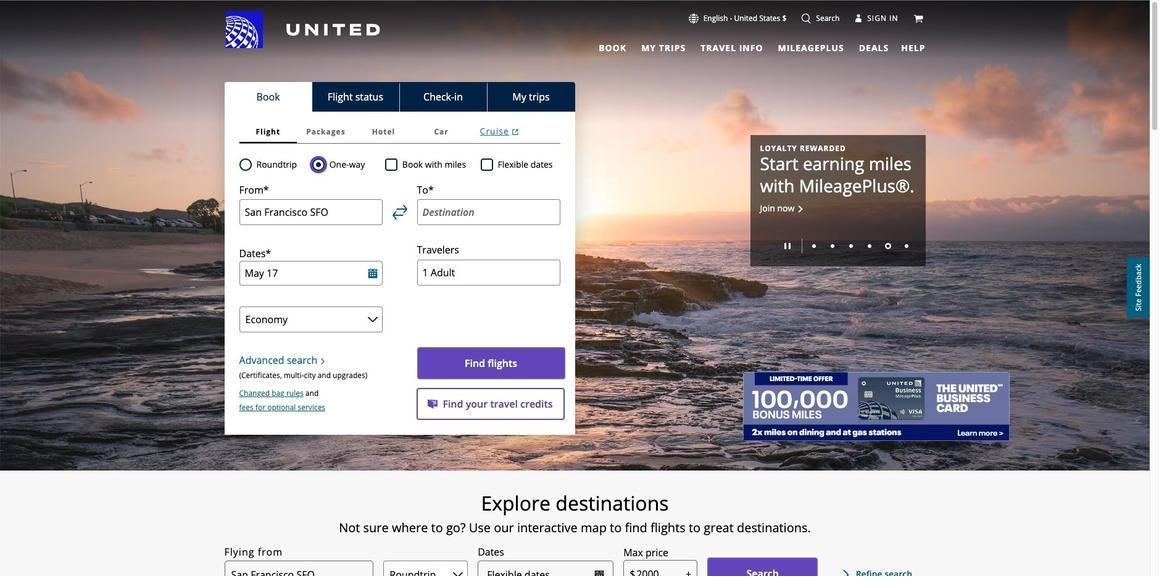 Task type: describe. For each thing, give the bounding box(es) containing it.
Flying from text field
[[224, 561, 374, 577]]

flying from element
[[224, 545, 283, 560]]

please enter the max price in the input text or tab to access the slider to set the max price. element
[[624, 546, 669, 561]]

book with miles element
[[385, 157, 481, 172]]

one way flight search element
[[325, 157, 365, 172]]

not sure where to go? use our interactive map to find flights to great destinations. element
[[153, 521, 997, 536]]

slide 5 of 6 image
[[885, 243, 891, 250]]

round trip flight search element
[[252, 157, 297, 172]]



Task type: locate. For each thing, give the bounding box(es) containing it.
carousel buttons element
[[760, 235, 916, 257]]

slide 4 of 6 image
[[868, 245, 871, 248]]

Depart text field
[[239, 261, 382, 286]]

2 vertical spatial tab list
[[239, 120, 560, 144]]

united logo link to homepage image
[[226, 11, 380, 48]]

slide 2 of 6 image
[[831, 245, 834, 248]]

main content
[[0, 1, 1150, 577]]

tab list
[[591, 37, 892, 55], [224, 82, 575, 112], [239, 120, 560, 144]]

explore destinations element
[[153, 491, 997, 516]]

Destination text field
[[417, 200, 560, 226]]

slide 3 of 6 image
[[849, 245, 853, 248]]

flexible dates image
[[595, 571, 604, 577]]

currently in english united states	$ enter to change image
[[689, 14, 699, 23]]

0 vertical spatial tab list
[[591, 37, 892, 55]]

view cart, click to view list of recently searched saved trips. image
[[913, 13, 923, 23]]

Origin text field
[[239, 200, 382, 226]]

reverse origin and destination image
[[392, 205, 407, 220]]

1 vertical spatial tab list
[[224, 82, 575, 112]]

pause image
[[784, 243, 790, 250]]

None text field
[[624, 561, 698, 577]]

navigation
[[0, 10, 1150, 55]]

slide 6 of 6 image
[[905, 245, 908, 248]]

slide 1 of 6 image
[[812, 245, 816, 248]]



Task type: vqa. For each thing, say whether or not it's contained in the screenshot.
Origin TEXT BOX
yes



